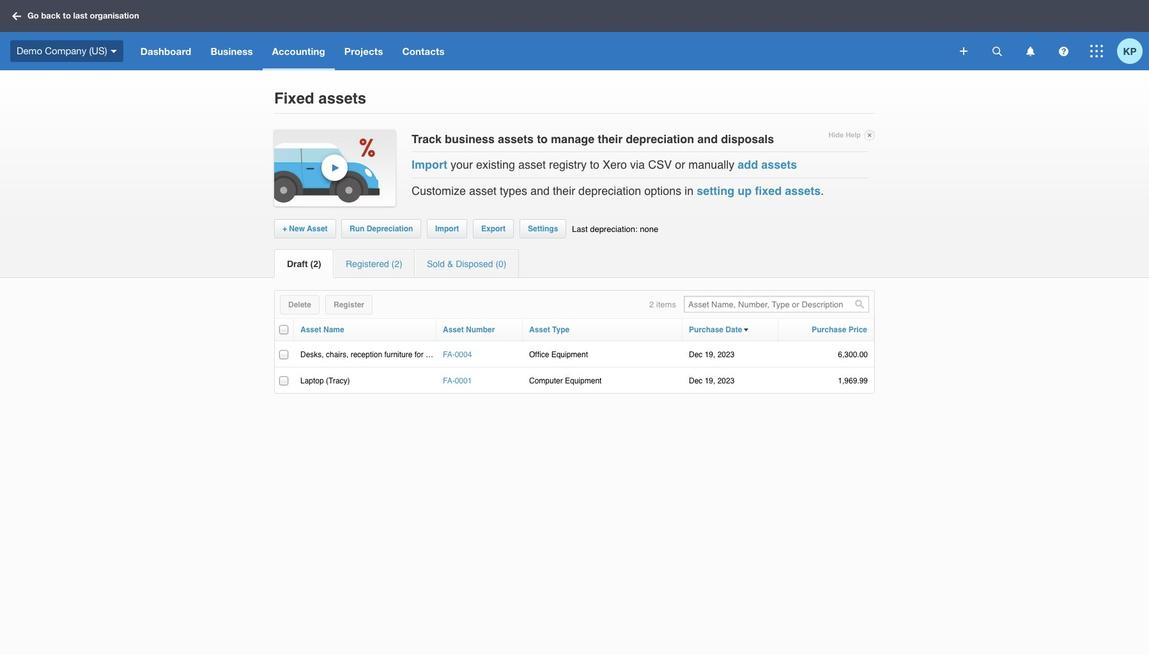 Task type: locate. For each thing, give the bounding box(es) containing it.
1 horizontal spatial purchase
[[812, 325, 846, 334]]

desks,
[[300, 350, 324, 359]]

0004
[[455, 350, 472, 359]]

asset left the name
[[300, 325, 321, 334]]

in
[[685, 184, 694, 197]]

company
[[45, 45, 86, 56]]

(2) inside draft (2) 'link'
[[310, 259, 321, 269]]

assets up fixed
[[761, 158, 797, 172]]

1 fa- from the top
[[443, 350, 455, 359]]

1 vertical spatial dec 19, 2023
[[689, 376, 735, 385]]

customize asset types and their depreciation options in setting up fixed assets .
[[412, 184, 824, 197]]

0 vertical spatial depreciation
[[626, 132, 694, 146]]

0 vertical spatial 2023
[[718, 350, 735, 359]]

assets right fixed
[[785, 184, 821, 197]]

to
[[63, 10, 71, 21], [537, 132, 548, 146], [590, 158, 600, 172]]

add assets link
[[738, 158, 797, 172]]

asset down existing
[[469, 184, 497, 197]]

dec for computer equipment
[[689, 376, 703, 385]]

+ new asset link
[[274, 219, 336, 238]]

their
[[598, 132, 623, 146], [553, 184, 575, 197]]

reception
[[351, 350, 382, 359]]

go
[[27, 10, 39, 21]]

purchase for purchase price
[[812, 325, 846, 334]]

fa-
[[443, 350, 455, 359], [443, 376, 455, 385]]

0 vertical spatial dec
[[689, 350, 703, 359]]

to left xero
[[590, 158, 600, 172]]

projects button
[[335, 32, 393, 70]]

1 dec from the top
[[689, 350, 703, 359]]

business
[[445, 132, 495, 146]]

sold & disposed (0)
[[427, 259, 507, 269]]

assets
[[318, 89, 366, 107], [498, 132, 534, 146], [761, 158, 797, 172], [785, 184, 821, 197]]

2 purchase from the left
[[812, 325, 846, 334]]

purchase left price
[[812, 325, 846, 334]]

asset name
[[300, 325, 344, 334]]

up
[[738, 184, 752, 197]]

computer
[[529, 376, 563, 385]]

projects
[[344, 45, 383, 57]]

1 horizontal spatial asset
[[518, 158, 546, 172]]

import link up &
[[427, 219, 467, 238]]

delete
[[288, 300, 311, 309]]

registered (2) link
[[334, 249, 415, 278]]

to left last
[[63, 10, 71, 21]]

to inside banner
[[63, 10, 71, 21]]

2 2023 from the top
[[718, 376, 735, 385]]

1 horizontal spatial their
[[598, 132, 623, 146]]

1 vertical spatial dec
[[689, 376, 703, 385]]

0 vertical spatial import
[[412, 158, 447, 172]]

import down 'track' at the top left of page
[[412, 158, 447, 172]]

dec for office equipment
[[689, 350, 703, 359]]

19,
[[705, 350, 715, 359], [705, 376, 715, 385]]

0 vertical spatial 19,
[[705, 350, 715, 359]]

1 vertical spatial their
[[553, 184, 575, 197]]

(0)
[[496, 259, 507, 269]]

asset up fa-0004 link
[[443, 325, 464, 334]]

import
[[412, 158, 447, 172], [435, 224, 459, 233]]

kp button
[[1117, 32, 1149, 70]]

demo company (us) button
[[0, 32, 131, 70]]

type
[[552, 325, 570, 334]]

dec
[[689, 350, 703, 359], [689, 376, 703, 385]]

banner
[[0, 0, 1149, 70]]

types
[[500, 184, 527, 197]]

via
[[630, 158, 645, 172]]

settings
[[528, 224, 558, 233]]

fixed
[[274, 89, 314, 107]]

equipment down the office equipment
[[565, 376, 602, 385]]

fa-0004 link
[[437, 341, 472, 366]]

fa- up fa-0001 link
[[443, 350, 455, 359]]

existing
[[476, 158, 515, 172]]

1 19, from the top
[[705, 350, 715, 359]]

disposals
[[721, 132, 774, 146]]

and
[[697, 132, 718, 146], [530, 184, 550, 197]]

(2)
[[310, 259, 321, 269], [392, 259, 402, 269]]

1 horizontal spatial to
[[537, 132, 548, 146]]

demo
[[17, 45, 42, 56]]

purchase
[[689, 325, 723, 334], [812, 325, 846, 334]]

equipment for computer equipment
[[565, 376, 602, 385]]

2 19, from the top
[[705, 376, 715, 385]]

or
[[675, 158, 685, 172]]

and up manually
[[697, 132, 718, 146]]

2 items
[[649, 300, 676, 309]]

2 dec 19, 2023 from the top
[[689, 376, 735, 385]]

0 vertical spatial and
[[697, 132, 718, 146]]

add
[[738, 158, 758, 172]]

purchase left the date
[[689, 325, 723, 334]]

1 vertical spatial import
[[435, 224, 459, 233]]

import link down 'track' at the top left of page
[[412, 158, 447, 172]]

0 vertical spatial fa-
[[443, 350, 455, 359]]

1 vertical spatial and
[[530, 184, 550, 197]]

(2) right draft at the left top of the page
[[310, 259, 321, 269]]

asset
[[518, 158, 546, 172], [469, 184, 497, 197]]

back
[[41, 10, 61, 21]]

import your existing asset registry to xero via csv or manually add assets
[[412, 158, 797, 172]]

accounting button
[[262, 32, 335, 70]]

0 horizontal spatial (2)
[[310, 259, 321, 269]]

assets right the fixed
[[318, 89, 366, 107]]

equipment down type
[[551, 350, 588, 359]]

their down registry
[[553, 184, 575, 197]]

1 purchase from the left
[[689, 325, 723, 334]]

0 vertical spatial equipment
[[551, 350, 588, 359]]

contacts button
[[393, 32, 454, 70]]

1,969.99
[[838, 376, 868, 385]]

1 horizontal spatial and
[[697, 132, 718, 146]]

to left manage in the top of the page
[[537, 132, 548, 146]]

import up &
[[435, 224, 459, 233]]

depreciation
[[626, 132, 694, 146], [578, 184, 641, 197]]

export
[[481, 224, 506, 233]]

2 vertical spatial to
[[590, 158, 600, 172]]

their up xero
[[598, 132, 623, 146]]

.
[[821, 184, 824, 197]]

1 horizontal spatial (2)
[[392, 259, 402, 269]]

depreciation up csv
[[626, 132, 694, 146]]

1 vertical spatial 2023
[[718, 376, 735, 385]]

options
[[644, 184, 681, 197]]

2 (2) from the left
[[392, 259, 402, 269]]

fa- down fa-0004 link
[[443, 376, 455, 385]]

0 vertical spatial dec 19, 2023
[[689, 350, 735, 359]]

svg image
[[12, 12, 21, 20], [1026, 46, 1034, 56], [1059, 46, 1068, 56], [960, 47, 968, 55]]

2 horizontal spatial svg image
[[1090, 45, 1103, 58]]

1 dec 19, 2023 from the top
[[689, 350, 735, 359]]

and right types
[[530, 184, 550, 197]]

asset type
[[529, 325, 570, 334]]

contacts
[[402, 45, 445, 57]]

dashboard link
[[131, 32, 201, 70]]

0 horizontal spatial svg image
[[110, 50, 117, 53]]

items
[[656, 300, 676, 309]]

1 vertical spatial to
[[537, 132, 548, 146]]

0 vertical spatial to
[[63, 10, 71, 21]]

manage
[[551, 132, 594, 146]]

(2) right registered
[[392, 259, 402, 269]]

svg image inside go back to last organisation link
[[12, 12, 21, 20]]

price
[[849, 325, 867, 334]]

hide help
[[828, 131, 861, 139]]

furniture
[[384, 350, 412, 359]]

delete link
[[280, 295, 320, 314]]

register link
[[325, 295, 373, 314]]

import for import
[[435, 224, 459, 233]]

1 2023 from the top
[[718, 350, 735, 359]]

hide help link
[[828, 126, 875, 144]]

0 horizontal spatial purchase
[[689, 325, 723, 334]]

fixed
[[755, 184, 782, 197]]

kp
[[1123, 45, 1137, 57]]

0001
[[455, 376, 472, 385]]

asset left type
[[529, 325, 550, 334]]

asset up types
[[518, 158, 546, 172]]

1 vertical spatial 19,
[[705, 376, 715, 385]]

(2) inside registered (2) link
[[392, 259, 402, 269]]

purchase for purchase date
[[689, 325, 723, 334]]

import link
[[412, 158, 447, 172], [427, 219, 467, 238]]

fa-0001
[[443, 376, 472, 385]]

0 horizontal spatial asset
[[469, 184, 497, 197]]

hide
[[828, 131, 844, 139]]

0 horizontal spatial to
[[63, 10, 71, 21]]

1 vertical spatial equipment
[[565, 376, 602, 385]]

laptop (tracy)
[[300, 376, 350, 385]]

2 dec from the top
[[689, 376, 703, 385]]

depreciation down xero
[[578, 184, 641, 197]]

1 vertical spatial fa-
[[443, 376, 455, 385]]

0 horizontal spatial and
[[530, 184, 550, 197]]

svg image
[[1090, 45, 1103, 58], [992, 46, 1002, 56], [110, 50, 117, 53]]

for
[[415, 350, 424, 359]]

help
[[846, 131, 861, 139]]

2
[[649, 300, 654, 309]]

1 (2) from the left
[[310, 259, 321, 269]]



Task type: describe. For each thing, give the bounding box(es) containing it.
business button
[[201, 32, 262, 70]]

dec 19, 2023 for office equipment
[[689, 350, 735, 359]]

computer equipment
[[529, 376, 602, 385]]

track business assets to manage their depreciation and disposals
[[412, 132, 774, 146]]

csv
[[648, 158, 672, 172]]

+ new asset
[[282, 224, 328, 233]]

go back to last organisation link
[[8, 5, 147, 27]]

run
[[350, 224, 365, 233]]

fixed assets
[[274, 89, 366, 107]]

dashboard
[[140, 45, 191, 57]]

19, for computer equipment
[[705, 376, 715, 385]]

(us)
[[89, 45, 107, 56]]

manually
[[688, 158, 734, 172]]

last
[[572, 224, 588, 234]]

setting up fixed assets link
[[697, 184, 821, 197]]

register
[[334, 300, 364, 309]]

banner containing kp
[[0, 0, 1149, 70]]

0 vertical spatial their
[[598, 132, 623, 146]]

2 fa- from the top
[[443, 376, 455, 385]]

customize
[[412, 184, 466, 197]]

draft
[[287, 259, 308, 269]]

svg image inside demo company (us) popup button
[[110, 50, 117, 53]]

go back to last organisation
[[27, 10, 139, 21]]

import for import your existing asset registry to xero via csv or manually add assets
[[412, 158, 447, 172]]

settings link
[[520, 219, 566, 238]]

date
[[726, 325, 742, 334]]

draft (2) link
[[274, 249, 333, 278]]

2023 for 6,300.00
[[718, 350, 735, 359]]

sold
[[427, 259, 445, 269]]

number
[[466, 325, 495, 334]]

disposed
[[456, 259, 493, 269]]

1 vertical spatial asset
[[469, 184, 497, 197]]

dec 19, 2023 for computer equipment
[[689, 376, 735, 385]]

purchase price
[[812, 325, 867, 334]]

19, for office equipment
[[705, 350, 715, 359]]

registered
[[346, 259, 389, 269]]

office
[[529, 350, 549, 359]]

6,300.00
[[838, 350, 868, 359]]

asset number
[[443, 325, 495, 334]]

asset right new
[[307, 224, 328, 233]]

organisation
[[90, 10, 139, 21]]

Asset Name, Number, Type or Description text field
[[684, 297, 869, 312]]

depreciation
[[367, 224, 413, 233]]

setting
[[697, 184, 735, 197]]

+
[[282, 224, 287, 233]]

demo company (us)
[[17, 45, 107, 56]]

1 vertical spatial import link
[[427, 219, 467, 238]]

sold & disposed (0) link
[[415, 249, 519, 278]]

draft (2)
[[287, 259, 321, 269]]

business
[[211, 45, 253, 57]]

(2) for registered (2)
[[392, 259, 402, 269]]

last
[[73, 10, 87, 21]]

name
[[323, 325, 344, 334]]

laptop
[[300, 376, 324, 385]]

(tracy)
[[326, 376, 350, 385]]

0 vertical spatial asset
[[518, 158, 546, 172]]

0 horizontal spatial their
[[553, 184, 575, 197]]

track
[[412, 132, 442, 146]]

xero
[[603, 158, 627, 172]]

your
[[451, 158, 473, 172]]

depreciation:
[[590, 224, 638, 234]]

(2) for draft (2)
[[310, 259, 321, 269]]

equipment for office equipment
[[551, 350, 588, 359]]

2023 for 1,969.99
[[718, 376, 735, 385]]

purchase date
[[689, 325, 742, 334]]

1 vertical spatial depreciation
[[578, 184, 641, 197]]

asset for asset name
[[300, 325, 321, 334]]

assets up existing
[[498, 132, 534, 146]]

1 horizontal spatial svg image
[[992, 46, 1002, 56]]

registered (2)
[[346, 259, 402, 269]]

&
[[447, 259, 453, 269]]

0 vertical spatial import link
[[412, 158, 447, 172]]

office
[[426, 350, 444, 359]]

asset for asset type
[[529, 325, 550, 334]]

2 horizontal spatial to
[[590, 158, 600, 172]]

export link
[[473, 219, 514, 238]]

registry
[[549, 158, 587, 172]]

run depreciation link
[[341, 219, 421, 238]]

run depreciation
[[350, 224, 413, 233]]

fa-0001 link
[[437, 367, 472, 392]]

asset for asset number
[[443, 325, 464, 334]]

desks, chairs, reception furniture for office fa-0004
[[300, 350, 472, 359]]

office equipment
[[529, 350, 588, 359]]



Task type: vqa. For each thing, say whether or not it's contained in the screenshot.
"No assets have been sold or disposed"
no



